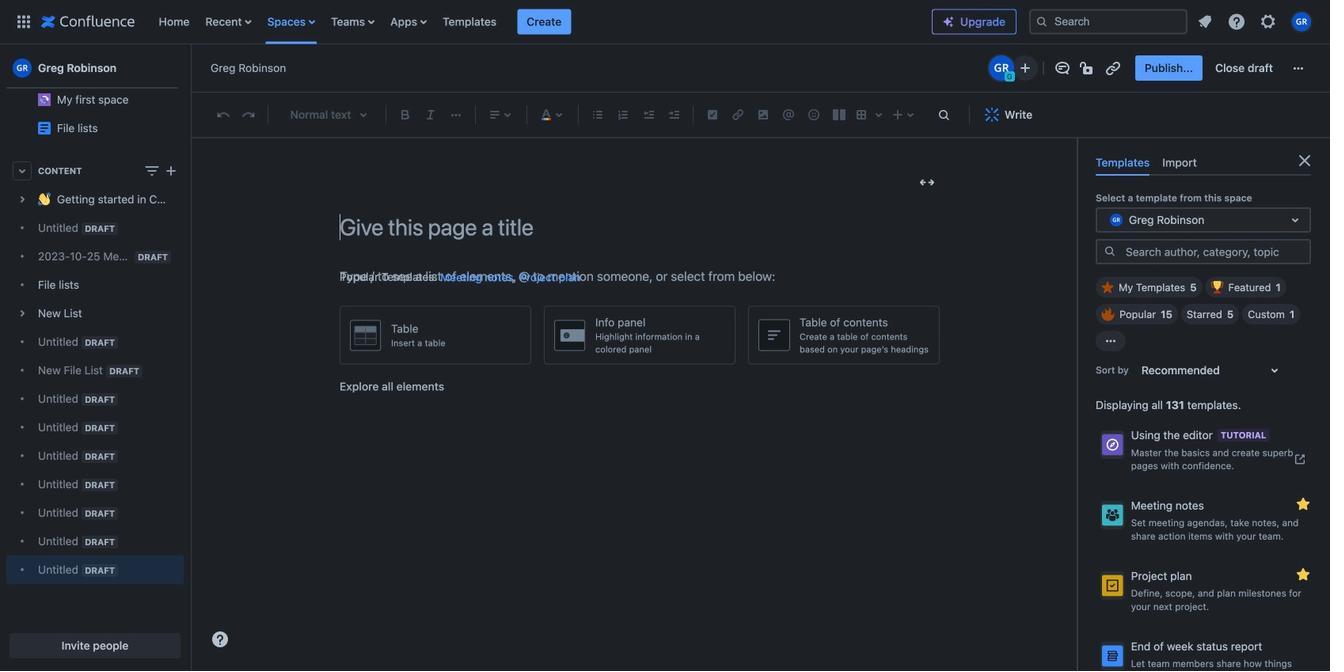 Task type: describe. For each thing, give the bounding box(es) containing it.
global element
[[10, 0, 932, 44]]

collapse sidebar image
[[173, 52, 208, 84]]

insert a table of contents based on your page image
[[759, 320, 790, 351]]

close templates and import image
[[1296, 151, 1315, 170]]

open image
[[1286, 211, 1305, 230]]

help icon image
[[1228, 12, 1247, 31]]

list for appswitcher icon
[[151, 0, 932, 44]]

file lists image
[[38, 122, 51, 135]]

search image
[[1036, 15, 1049, 28]]

more image
[[1290, 59, 1309, 78]]

insert an info panel to highlight information in a colored panel image
[[554, 320, 586, 351]]

create a page image
[[162, 162, 181, 181]]

change view image
[[143, 162, 162, 181]]

space element
[[0, 0, 190, 672]]

Main content area, start typing to enter text. text field
[[340, 266, 942, 287]]

notification icon image
[[1196, 12, 1215, 31]]

Search field
[[1030, 9, 1188, 34]]

insert a table image
[[350, 320, 382, 351]]

text formatting group
[[393, 102, 469, 128]]

tree inside space element
[[6, 185, 184, 585]]

Search author, category, topic field
[[1122, 241, 1310, 263]]

find and replace image
[[935, 105, 954, 124]]



Task type: vqa. For each thing, say whether or not it's contained in the screenshot.
or
no



Task type: locate. For each thing, give the bounding box(es) containing it.
copy link image
[[1104, 59, 1123, 78]]

None search field
[[1030, 9, 1188, 34]]

unstar meeting notes image
[[1294, 495, 1313, 514]]

unstar project plan image
[[1294, 566, 1313, 585]]

invite to edit image
[[1016, 59, 1035, 78]]

banner
[[0, 0, 1331, 44]]

Give this page a title text field
[[340, 214, 942, 240]]

confluence image
[[41, 12, 135, 31], [41, 12, 135, 31]]

tree
[[6, 185, 184, 585]]

list for the premium icon
[[1191, 8, 1321, 36]]

no restrictions image
[[1079, 59, 1098, 78]]

make page full-width image
[[918, 173, 937, 192]]

group
[[1136, 55, 1283, 81]]

list formating group
[[585, 102, 687, 128]]

search icon image
[[1104, 245, 1117, 258]]

list
[[151, 0, 932, 44], [1191, 8, 1321, 36]]

premium image
[[943, 15, 955, 28]]

tab list
[[1090, 150, 1318, 176]]

list item inside list
[[517, 9, 571, 34]]

comment icon image
[[1053, 59, 1072, 78]]

1 horizontal spatial list
[[1191, 8, 1321, 36]]

appswitcher icon image
[[14, 12, 33, 31]]

None text field
[[1107, 212, 1110, 228]]

0 horizontal spatial list
[[151, 0, 932, 44]]

settings icon image
[[1259, 12, 1278, 31]]

list item
[[517, 9, 571, 34]]



